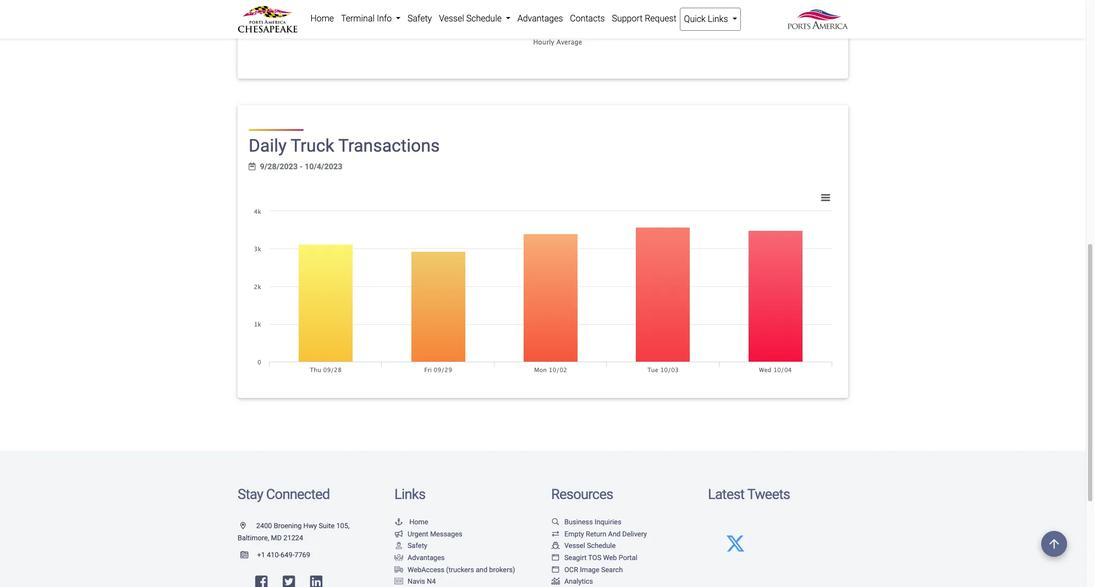 Task type: vqa. For each thing, say whether or not it's contained in the screenshot.
gate
no



Task type: locate. For each thing, give the bounding box(es) containing it.
support
[[612, 13, 643, 24]]

0 horizontal spatial advantages link
[[395, 554, 445, 562]]

navis n4 link
[[395, 578, 436, 586]]

1 vertical spatial safety link
[[395, 542, 428, 551]]

resources
[[551, 487, 613, 503]]

0 horizontal spatial home link
[[307, 8, 338, 30]]

0 vertical spatial advantages
[[518, 13, 563, 24]]

terminal
[[341, 13, 375, 24]]

safety link right info
[[404, 8, 436, 30]]

1 horizontal spatial home
[[410, 518, 429, 527]]

safety link down 'urgent'
[[395, 542, 428, 551]]

go to top image
[[1042, 532, 1068, 558]]

advantages link up webaccess
[[395, 554, 445, 562]]

navis n4
[[408, 578, 436, 586]]

quick links link
[[680, 8, 741, 31]]

1 vertical spatial vessel schedule link
[[551, 542, 616, 551]]

0 vertical spatial schedule
[[467, 13, 502, 24]]

and
[[476, 566, 488, 574]]

safety down 'urgent'
[[408, 542, 428, 551]]

linkedin image
[[310, 576, 323, 588]]

1 vertical spatial safety
[[408, 542, 428, 551]]

webaccess
[[408, 566, 445, 574]]

vessel schedule
[[439, 13, 504, 24], [565, 542, 616, 551]]

(truckers
[[446, 566, 474, 574]]

-
[[300, 162, 303, 172]]

browser image up analytics icon
[[551, 567, 560, 574]]

1 horizontal spatial advantages
[[518, 13, 563, 24]]

safety link
[[404, 8, 436, 30], [395, 542, 428, 551]]

1 horizontal spatial vessel
[[565, 542, 585, 551]]

safety
[[408, 13, 432, 24], [408, 542, 428, 551]]

contacts link
[[567, 8, 609, 30]]

bullhorn image
[[395, 531, 403, 538]]

1 vertical spatial advantages link
[[395, 554, 445, 562]]

vessel
[[439, 13, 464, 24], [565, 542, 585, 551]]

0 horizontal spatial home
[[311, 13, 334, 24]]

analytics link
[[551, 578, 593, 586]]

advantages
[[518, 13, 563, 24], [408, 554, 445, 562]]

0 vertical spatial home link
[[307, 8, 338, 30]]

1 vertical spatial links
[[395, 487, 426, 503]]

home link
[[307, 8, 338, 30], [395, 518, 429, 527]]

1 browser image from the top
[[551, 555, 560, 562]]

webaccess (truckers and brokers) link
[[395, 566, 515, 574]]

hwy
[[304, 522, 317, 531]]

410-
[[267, 552, 281, 560]]

n4
[[427, 578, 436, 586]]

ocr image search link
[[551, 566, 623, 574]]

links up anchor icon
[[395, 487, 426, 503]]

1 vertical spatial schedule
[[587, 542, 616, 551]]

0 horizontal spatial vessel schedule link
[[436, 8, 514, 30]]

tweets
[[748, 487, 790, 503]]

vessel schedule link
[[436, 8, 514, 30], [551, 542, 616, 551]]

0 vertical spatial vessel
[[439, 13, 464, 24]]

0 vertical spatial safety link
[[404, 8, 436, 30]]

advantages up webaccess
[[408, 554, 445, 562]]

0 vertical spatial browser image
[[551, 555, 560, 562]]

webaccess (truckers and brokers)
[[408, 566, 515, 574]]

0 horizontal spatial vessel schedule
[[439, 13, 504, 24]]

7769
[[295, 552, 310, 560]]

baltimore,
[[238, 534, 269, 542]]

21224
[[284, 534, 303, 542]]

browser image inside seagirt tos web portal link
[[551, 555, 560, 562]]

0 vertical spatial vessel schedule
[[439, 13, 504, 24]]

safety right info
[[408, 13, 432, 24]]

home link up 'urgent'
[[395, 518, 429, 527]]

1 vertical spatial advantages
[[408, 554, 445, 562]]

contacts
[[570, 13, 605, 24]]

0 horizontal spatial advantages
[[408, 554, 445, 562]]

browser image inside ocr image search link
[[551, 567, 560, 574]]

md
[[271, 534, 282, 542]]

home link left terminal
[[307, 8, 338, 30]]

1 horizontal spatial vessel schedule link
[[551, 542, 616, 551]]

browser image for ocr
[[551, 567, 560, 574]]

2 browser image from the top
[[551, 567, 560, 574]]

2400 broening hwy suite 105, baltimore, md 21224
[[238, 522, 350, 542]]

map marker alt image
[[241, 523, 255, 530]]

ocr image search
[[565, 566, 623, 574]]

9/28/2023
[[260, 162, 298, 172]]

home up 'urgent'
[[410, 518, 429, 527]]

1 vertical spatial browser image
[[551, 567, 560, 574]]

0 vertical spatial safety
[[408, 13, 432, 24]]

links
[[708, 14, 728, 24], [395, 487, 426, 503]]

browser image down ship image
[[551, 555, 560, 562]]

9/28/2023 - 10/4/2023
[[260, 162, 343, 172]]

home left terminal
[[311, 13, 334, 24]]

1 vertical spatial home link
[[395, 518, 429, 527]]

advantages link
[[514, 8, 567, 30], [395, 554, 445, 562]]

1 horizontal spatial advantages link
[[514, 8, 567, 30]]

latest tweets
[[708, 487, 790, 503]]

0 horizontal spatial schedule
[[467, 13, 502, 24]]

quick links
[[684, 14, 731, 24]]

0 vertical spatial links
[[708, 14, 728, 24]]

advantages link left the contacts
[[514, 8, 567, 30]]

links right 'quick'
[[708, 14, 728, 24]]

user hard hat image
[[395, 543, 403, 550]]

broening
[[274, 522, 302, 531]]

home link for terminal info link
[[307, 8, 338, 30]]

empty return and delivery link
[[551, 530, 647, 539]]

daily truck transactions
[[249, 136, 440, 156]]

schedule
[[467, 13, 502, 24], [587, 542, 616, 551]]

terminal info
[[341, 13, 394, 24]]

browser image
[[551, 555, 560, 562], [551, 567, 560, 574]]

suite
[[319, 522, 335, 531]]

analytics
[[565, 578, 593, 586]]

urgent messages link
[[395, 530, 463, 539]]

home
[[311, 13, 334, 24], [410, 518, 429, 527]]

urgent messages
[[408, 530, 463, 539]]

portal
[[619, 554, 638, 562]]

request
[[645, 13, 677, 24]]

advantages left the contacts
[[518, 13, 563, 24]]

inquiries
[[595, 518, 622, 527]]

seagirt
[[565, 554, 587, 562]]

calendar week image
[[249, 163, 256, 171]]

1 horizontal spatial home link
[[395, 518, 429, 527]]

1 horizontal spatial vessel schedule
[[565, 542, 616, 551]]

649-
[[281, 552, 295, 560]]

info
[[377, 13, 392, 24]]



Task type: describe. For each thing, give the bounding box(es) containing it.
seagirt tos web portal
[[565, 554, 638, 562]]

hand receiving image
[[395, 555, 403, 562]]

business inquiries
[[565, 518, 622, 527]]

safety link for the topmost "vessel schedule" link
[[404, 8, 436, 30]]

empty return and delivery
[[565, 530, 647, 539]]

truck
[[291, 136, 334, 156]]

1 vertical spatial vessel schedule
[[565, 542, 616, 551]]

daily
[[249, 136, 287, 156]]

1 safety from the top
[[408, 13, 432, 24]]

1 vertical spatial vessel
[[565, 542, 585, 551]]

business
[[565, 518, 593, 527]]

seagirt tos web portal link
[[551, 554, 638, 562]]

navis
[[408, 578, 425, 586]]

urgent
[[408, 530, 429, 539]]

+1 410-649-7769
[[257, 552, 310, 560]]

stay connected
[[238, 487, 330, 503]]

latest
[[708, 487, 745, 503]]

brokers)
[[489, 566, 515, 574]]

transactions
[[338, 136, 440, 156]]

ship image
[[551, 543, 560, 550]]

2400
[[256, 522, 272, 531]]

support request link
[[609, 8, 680, 30]]

truck container image
[[395, 567, 403, 574]]

advantages inside advantages link
[[518, 13, 563, 24]]

safety link for the bottommost advantages link
[[395, 542, 428, 551]]

web
[[603, 554, 617, 562]]

home link for urgent messages link
[[395, 518, 429, 527]]

tos
[[589, 554, 602, 562]]

phone office image
[[241, 553, 257, 560]]

exchange image
[[551, 531, 560, 538]]

analytics image
[[551, 579, 560, 586]]

twitter square image
[[283, 576, 295, 588]]

105,
[[336, 522, 350, 531]]

container storage image
[[395, 579, 403, 586]]

search image
[[551, 520, 560, 527]]

terminal info link
[[338, 8, 404, 30]]

quick
[[684, 14, 706, 24]]

connected
[[266, 487, 330, 503]]

and
[[608, 530, 621, 539]]

1 horizontal spatial schedule
[[587, 542, 616, 551]]

ocr
[[565, 566, 578, 574]]

+1
[[257, 552, 265, 560]]

2400 broening hwy suite 105, baltimore, md 21224 link
[[238, 522, 350, 542]]

search
[[602, 566, 623, 574]]

10/4/2023
[[305, 162, 343, 172]]

messages
[[430, 530, 463, 539]]

0 vertical spatial home
[[311, 13, 334, 24]]

empty
[[565, 530, 584, 539]]

+1 410-649-7769 link
[[238, 552, 310, 560]]

anchor image
[[395, 520, 403, 527]]

0 horizontal spatial links
[[395, 487, 426, 503]]

browser image for seagirt
[[551, 555, 560, 562]]

2 safety from the top
[[408, 542, 428, 551]]

image
[[580, 566, 600, 574]]

business inquiries link
[[551, 518, 622, 527]]

1 vertical spatial home
[[410, 518, 429, 527]]

0 vertical spatial vessel schedule link
[[436, 8, 514, 30]]

return
[[586, 530, 607, 539]]

support request
[[612, 13, 677, 24]]

0 horizontal spatial vessel
[[439, 13, 464, 24]]

1 horizontal spatial links
[[708, 14, 728, 24]]

0 vertical spatial advantages link
[[514, 8, 567, 30]]

stay
[[238, 487, 263, 503]]

facebook square image
[[255, 576, 268, 588]]

delivery
[[623, 530, 647, 539]]



